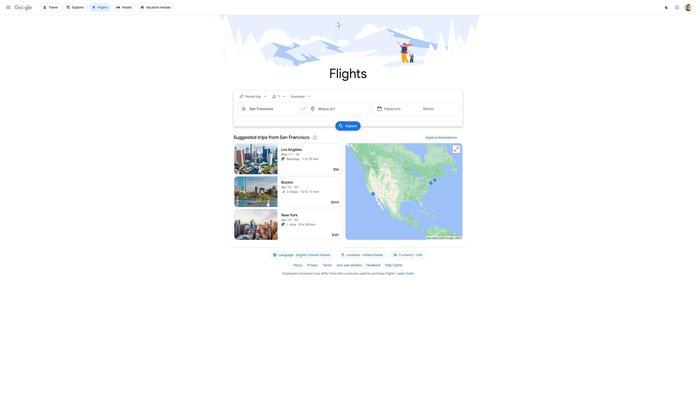Task type: locate. For each thing, give the bounding box(es) containing it.
 image for frontier, spirit, and sun country airlines icon at the top of the page
[[299, 190, 300, 194]]

2 horizontal spatial  image
[[301, 157, 301, 162]]

1 vertical spatial frontier image
[[281, 223, 285, 227]]

suggested trips from san francisco region
[[234, 132, 463, 242]]

2 frontier image from the top
[[281, 223, 285, 227]]

0 vertical spatial frontier image
[[281, 157, 285, 161]]

0 horizontal spatial  image
[[297, 223, 298, 227]]

1 horizontal spatial  image
[[299, 190, 300, 194]]

None field
[[237, 92, 269, 101], [289, 92, 313, 101], [237, 92, 269, 101], [289, 92, 313, 101]]

 image
[[301, 157, 301, 162], [299, 190, 300, 194], [297, 223, 298, 227]]

0 vertical spatial  image
[[301, 157, 301, 162]]

 image for the frontier icon related to 187 us dollars text field
[[297, 223, 298, 227]]

1 frontier image from the top
[[281, 157, 285, 161]]

frontier image
[[281, 157, 285, 161], [281, 223, 285, 227]]

Where from? text field
[[237, 103, 303, 116]]

1 vertical spatial  image
[[299, 190, 300, 194]]

Where to?  text field
[[304, 103, 370, 116]]

2 vertical spatial  image
[[297, 223, 298, 227]]

Departure text field
[[384, 103, 416, 115]]



Task type: vqa. For each thing, say whether or not it's contained in the screenshot.
 icon for 56 US dollars text field at the left of page
yes



Task type: describe. For each thing, give the bounding box(es) containing it.
187 US dollars text field
[[332, 233, 339, 237]]

206 US dollars text field
[[332, 200, 339, 204]]

frontier image for 187 us dollars text field
[[281, 223, 285, 227]]

main menu image
[[6, 5, 11, 10]]

56 US dollars text field
[[334, 168, 339, 172]]

frontier, spirit, and sun country airlines image
[[281, 190, 285, 194]]

Return text field
[[423, 103, 455, 115]]

change appearance image
[[662, 2, 673, 13]]

 image for the frontier icon corresponding to 56 us dollars text box
[[301, 157, 301, 162]]

Flight search field
[[230, 91, 467, 132]]

frontier image for 56 us dollars text box
[[281, 157, 285, 161]]



